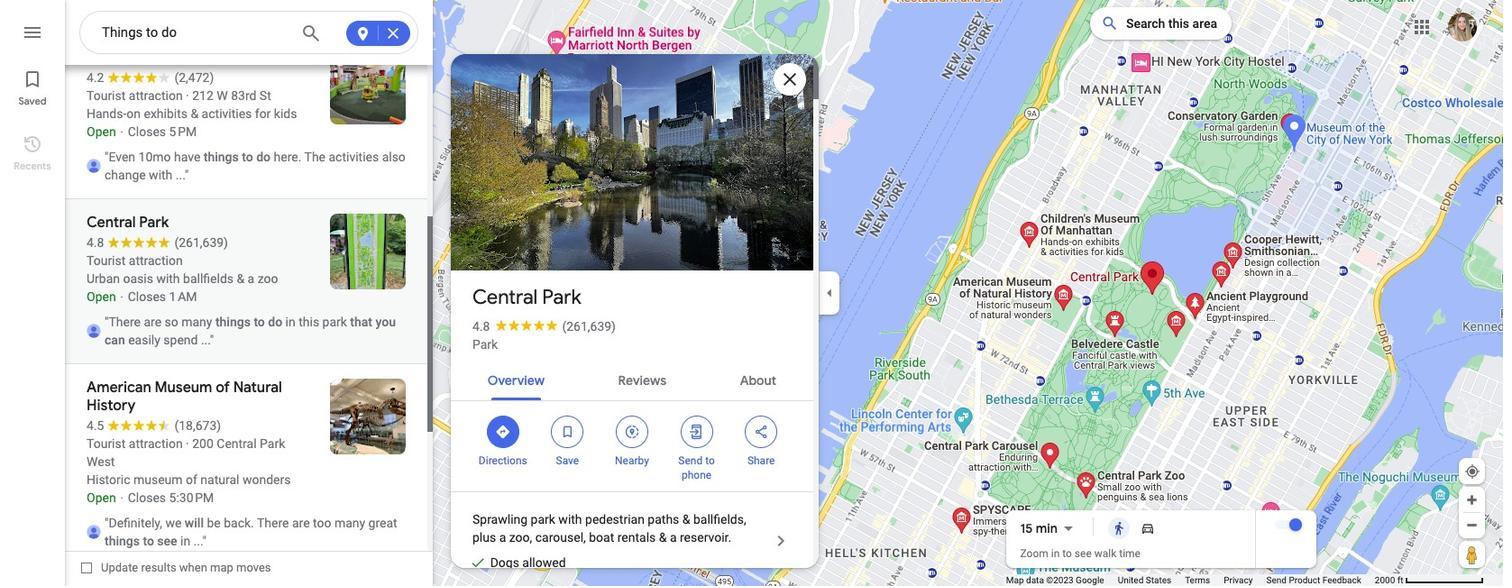 Task type: locate. For each thing, give the bounding box(es) containing it.
central park
[[473, 285, 581, 310]]

photo of central park image
[[448, 24, 816, 300]]

this
[[1169, 16, 1190, 31]]

sprawling
[[473, 512, 528, 527]]

261,639 reviews element
[[562, 319, 616, 334]]

driving image
[[1141, 521, 1155, 536]]

0 horizontal spatial to
[[705, 455, 715, 467]]

0 horizontal spatial send
[[678, 455, 703, 467]]

1 none radio from the left
[[1104, 518, 1133, 539]]

send for send to phone
[[678, 455, 703, 467]]

send up phone
[[678, 455, 703, 467]]

tab list inside central park main content
[[451, 357, 813, 400]]

map data ©2023 google
[[1006, 575, 1104, 585]]

see
[[1075, 547, 1092, 560]]

0 horizontal spatial a
[[499, 530, 506, 545]]

0 vertical spatial send
[[678, 455, 703, 467]]

2 none radio from the left
[[1133, 518, 1162, 539]]

phone
[[682, 469, 712, 482]]

google account: michelle dermenjian  
(michelle.dermenjian@adept.ai) image
[[1448, 12, 1477, 41]]

menu image
[[22, 22, 43, 43]]

rentals
[[617, 530, 656, 545]]

1 horizontal spatial a
[[670, 530, 677, 545]]

none radio the walking
[[1104, 518, 1133, 539]]

paths
[[648, 512, 679, 527]]

saved button
[[0, 61, 65, 112]]

park down 4.8
[[473, 337, 498, 352]]

none search field inside google maps element
[[79, 11, 418, 55]]

None radio
[[1104, 518, 1133, 539], [1133, 518, 1162, 539]]

none radio up time on the right of the page
[[1104, 518, 1133, 539]]

moves
[[236, 561, 271, 574]]

directions
[[479, 455, 527, 467]]

saved
[[18, 95, 47, 107]]

1,660,871
[[497, 233, 559, 250]]

list containing saved
[[0, 0, 65, 586]]

1 vertical spatial to
[[1063, 547, 1072, 560]]

to up phone
[[705, 455, 715, 467]]

15
[[1020, 520, 1033, 537]]

sprawling park with pedestrian paths & ballfields, plus a zoo, carousel, boat rentals & a reservoir.
[[473, 512, 746, 545]]

recents button
[[0, 126, 65, 177]]

Update results when map moves checkbox
[[81, 556, 271, 579]]

central park main content
[[448, 24, 819, 586]]

dogs allowed
[[490, 556, 566, 570]]

footer
[[1006, 574, 1375, 586]]

search
[[1126, 16, 1165, 31]]

list
[[0, 0, 65, 586]]

&
[[682, 512, 690, 527], [659, 530, 667, 545]]

collapse side panel image
[[820, 283, 840, 303]]

recents
[[14, 160, 51, 172]]

tab list containing overview
[[451, 357, 813, 400]]

2000 ft button
[[1375, 575, 1484, 585]]

overview button
[[473, 357, 559, 400]]

None field
[[102, 22, 288, 43]]

a down paths
[[670, 530, 677, 545]]

send inside button
[[1267, 575, 1287, 585]]

send
[[678, 455, 703, 467], [1267, 575, 1287, 585]]

update results when map moves
[[101, 561, 271, 574]]

dogs
[[490, 556, 519, 570]]

park up (261,639)
[[542, 285, 581, 310]]

1 vertical spatial &
[[659, 530, 667, 545]]

& right paths
[[682, 512, 690, 527]]

to right in on the bottom right
[[1063, 547, 1072, 560]]

search this area
[[1126, 16, 1217, 31]]

1 horizontal spatial park
[[542, 285, 581, 310]]

show street view coverage image
[[1459, 541, 1485, 568]]

2000 ft
[[1375, 575, 1404, 585]]

park
[[542, 285, 581, 310], [473, 337, 498, 352]]

central
[[473, 285, 538, 310]]

1 vertical spatial park
[[473, 337, 498, 352]]

turn off travel time tool image
[[1289, 519, 1302, 531]]

Turn off travel time tool checkbox
[[1275, 519, 1302, 531]]

a
[[499, 530, 506, 545], [670, 530, 677, 545]]

0 vertical spatial park
[[542, 285, 581, 310]]

park
[[531, 512, 555, 527]]

area
[[1193, 16, 1217, 31]]

to inside send to phone
[[705, 455, 715, 467]]

1 horizontal spatial &
[[682, 512, 690, 527]]

show your location image
[[1465, 464, 1481, 480]]

None search field
[[79, 11, 418, 55]]

to
[[705, 455, 715, 467], [1063, 547, 1072, 560]]

zoom in to see walk time
[[1020, 547, 1141, 560]]

1,660,871 photos button
[[464, 225, 615, 257]]

boat
[[589, 530, 614, 545]]

reviews
[[618, 372, 666, 389]]

1 vertical spatial send
[[1267, 575, 1287, 585]]

a left zoo,
[[499, 530, 506, 545]]

2000
[[1375, 575, 1395, 585]]

pedestrian
[[585, 512, 645, 527]]

states
[[1146, 575, 1172, 585]]

Things to do field
[[79, 11, 418, 55]]

2 a from the left
[[670, 530, 677, 545]]

privacy
[[1224, 575, 1253, 585]]

send product feedback button
[[1267, 574, 1362, 586]]

send inside send to phone
[[678, 455, 703, 467]]

1 a from the left
[[499, 530, 506, 545]]

tab list
[[451, 357, 813, 400]]

0 vertical spatial to
[[705, 455, 715, 467]]

footer containing map data ©2023 google
[[1006, 574, 1375, 586]]

none radio "driving"
[[1133, 518, 1162, 539]]

1 horizontal spatial send
[[1267, 575, 1287, 585]]

& down paths
[[659, 530, 667, 545]]

4.8
[[473, 319, 490, 334]]

about
[[740, 372, 777, 389]]

send to phone
[[678, 455, 715, 482]]

send left product
[[1267, 575, 1287, 585]]

4.8 stars image
[[490, 319, 562, 331]]

(261,639)
[[562, 319, 616, 334]]

send product feedback
[[1267, 575, 1362, 585]]

dogs allowed group
[[462, 554, 566, 572]]

reviews button
[[604, 357, 681, 400]]

none radio right the walking image
[[1133, 518, 1162, 539]]



Task type: vqa. For each thing, say whether or not it's contained in the screenshot.
Send within button
yes



Task type: describe. For each thing, give the bounding box(es) containing it.
allowed
[[522, 556, 566, 570]]

footer inside google maps element
[[1006, 574, 1375, 586]]

united
[[1118, 575, 1144, 585]]

when
[[179, 561, 207, 574]]


[[689, 422, 705, 442]]

nearby
[[615, 455, 649, 467]]

zoo,
[[509, 530, 532, 545]]

google
[[1076, 575, 1104, 585]]

0 horizontal spatial &
[[659, 530, 667, 545]]

in
[[1051, 547, 1060, 560]]

walking image
[[1112, 521, 1126, 536]]


[[624, 422, 640, 442]]

carousel,
[[535, 530, 586, 545]]


[[753, 422, 769, 442]]

walk
[[1095, 547, 1117, 560]]

map
[[210, 561, 233, 574]]

share
[[747, 455, 775, 467]]

about button
[[726, 357, 791, 400]]


[[495, 422, 511, 442]]

update
[[101, 561, 138, 574]]

1 horizontal spatial to
[[1063, 547, 1072, 560]]

15 min
[[1020, 520, 1058, 537]]

0 horizontal spatial park
[[473, 337, 498, 352]]

©2023
[[1046, 575, 1074, 585]]

ballfields,
[[693, 512, 746, 527]]

zoom out image
[[1465, 519, 1479, 532]]

photos
[[563, 233, 607, 250]]

google maps element
[[0, 0, 1503, 586]]

with
[[559, 512, 582, 527]]

15 min button
[[1020, 518, 1079, 539]]

map
[[1006, 575, 1024, 585]]

park button
[[473, 335, 498, 354]]

results
[[141, 561, 176, 574]]

plus
[[473, 530, 496, 545]]

united states button
[[1118, 574, 1172, 586]]

none field inside things to do field
[[102, 22, 288, 43]]

data
[[1026, 575, 1044, 585]]

search this area button
[[1090, 7, 1232, 40]]

zoom
[[1020, 547, 1049, 560]]

zoom in image
[[1465, 493, 1479, 507]]

terms
[[1185, 575, 1210, 585]]

send for send product feedback
[[1267, 575, 1287, 585]]

privacy button
[[1224, 574, 1253, 586]]

feedback
[[1323, 575, 1362, 585]]

1,660,871 photos
[[497, 233, 607, 250]]

united states
[[1118, 575, 1172, 585]]

save
[[556, 455, 579, 467]]


[[559, 422, 576, 442]]

actions for central park region
[[451, 401, 813, 491]]

time
[[1119, 547, 1141, 560]]

reservoir.
[[680, 530, 732, 545]]

terms button
[[1185, 574, 1210, 586]]

ft
[[1398, 575, 1404, 585]]

overview
[[488, 372, 545, 389]]

0 vertical spatial &
[[682, 512, 690, 527]]

min
[[1036, 520, 1058, 537]]

product
[[1289, 575, 1321, 585]]

results for things to do feed
[[65, 34, 433, 565]]



